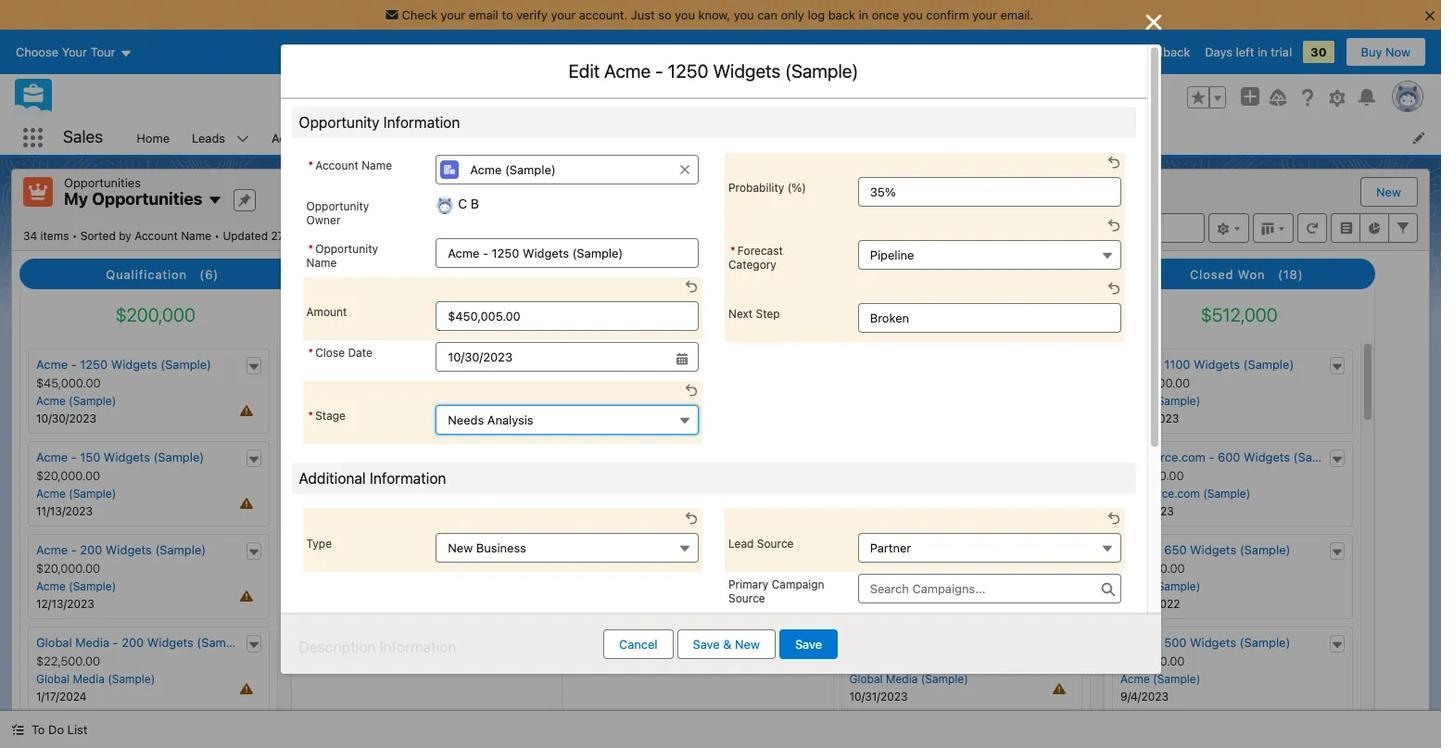 Task type: describe. For each thing, give the bounding box(es) containing it.
save for save
[[795, 637, 822, 652]]

&
[[723, 637, 732, 652]]

contacts link
[[359, 121, 432, 155]]

0 vertical spatial in
[[859, 7, 869, 22]]

just
[[631, 7, 655, 22]]

text default image for acme - 1250 widgets (sample)
[[247, 361, 260, 374]]

widgets for acme - 650 widgets (sample)
[[1191, 542, 1237, 557]]

Forecast Category, Pipeline button
[[858, 240, 1121, 270]]

global media (sample) link for $22,500.00
[[36, 672, 155, 686]]

new for new
[[1377, 185, 1402, 199]]

save button
[[780, 630, 838, 659]]

salesforce.com - 320 widgets (sample) link
[[307, 542, 531, 557]]

next
[[729, 307, 753, 321]]

name for * opportunity name
[[306, 256, 337, 270]]

needs analysis list item
[[303, 381, 703, 444]]

my opportunities status
[[23, 229, 223, 242]]

$19,500.00
[[850, 654, 912, 669]]

* for * stage
[[308, 409, 314, 423]]

acme - 500 widgets (sample) link
[[1121, 635, 1291, 650]]

$110,000.00 acme (sample) 11/21/2023
[[307, 376, 387, 426]]

* for * account name
[[308, 159, 314, 172]]

acme - 1,200 widgets (sample)
[[307, 357, 486, 372]]

(sample) inside $19,500.00 global media (sample) 10/31/2023
[[921, 672, 969, 686]]

1 you from the left
[[675, 7, 695, 22]]

feedback
[[1136, 45, 1191, 59]]

analysis inside button
[[487, 413, 534, 427]]

acme - 150 widgets (sample) link
[[36, 450, 204, 465]]

140
[[894, 450, 914, 465]]

opportunities list item
[[456, 121, 580, 155]]

4/19/2023
[[1121, 504, 1175, 518]]

- for acme - 140 widgets (sample)
[[885, 450, 890, 465]]

- for acme - 150 widgets (sample)
[[71, 450, 77, 465]]

acme up $110,000.00 on the left
[[307, 357, 339, 372]]

text default image for acme - 1100 widgets (sample)
[[1331, 361, 1344, 374]]

reports
[[878, 130, 922, 145]]

Primary Campaign Source text field
[[858, 574, 1121, 604]]

$10,000.00
[[850, 561, 912, 576]]

text default image for salesforce.com - 320 widgets (sample)
[[532, 546, 545, 559]]

(18)
[[1279, 267, 1304, 282]]

items
[[40, 229, 69, 242]]

* for * close date
[[308, 346, 314, 360]]

name for * account name
[[362, 159, 392, 172]]

select list display image
[[1254, 213, 1294, 242]]

- for acme - 650 widgets (sample)
[[1156, 542, 1161, 557]]

- for acme - 1250 widgets (sample)
[[71, 357, 77, 372]]

salesforce.com (sample) link for $512,000
[[1121, 487, 1251, 501]]

(sample) inside $45,000.00 acme (sample) 10/30/2023
[[69, 394, 116, 408]]

source inside partner list item
[[757, 537, 794, 551]]

global media - 200 widgets (sample)
[[36, 635, 248, 650]]

1100
[[1165, 357, 1191, 372]]

information for description information
[[380, 639, 456, 656]]

650
[[1165, 542, 1187, 557]]

$75,000.00
[[1121, 468, 1184, 483]]

text default image for acme - 500 widgets (sample)
[[1331, 639, 1344, 652]]

9/4/2023
[[1121, 690, 1169, 704]]

2 you from the left
[[734, 7, 754, 22]]

next step
[[729, 307, 780, 321]]

$75,000.00 salesforce.com (sample) 4/19/2023
[[1121, 468, 1251, 518]]

1250 inside my opportunities|opportunities|list view element
[[80, 357, 108, 372]]

salesforce.com for $34,000.00
[[307, 542, 393, 557]]

acme (sample) link for acme - 200 widgets (sample)
[[36, 580, 116, 593]]

$105,000.00
[[1121, 376, 1191, 390]]

probability
[[729, 181, 785, 195]]

calendar
[[591, 130, 641, 145]]

days
[[1206, 45, 1233, 59]]

acme (sample) 1/2/2024
[[850, 487, 930, 518]]

acme inside $60,000.00 acme (sample) 10/24/2022
[[1121, 580, 1150, 593]]

forecasts
[[688, 130, 742, 145]]

campaign
[[772, 578, 825, 592]]

Stage, Needs Analysis button
[[436, 405, 699, 435]]

media for $19,500.00
[[886, 672, 918, 686]]

(sample) inside $110,000.00 acme (sample) 11/21/2023
[[340, 394, 387, 408]]

opportunity for information
[[299, 114, 380, 131]]

acme inside $45,000.00 acme (sample) 10/30/2023
[[36, 394, 66, 408]]

amount list item
[[303, 277, 703, 340]]

opportunities link
[[456, 121, 556, 155]]

widgets right 80
[[954, 542, 1000, 557]]

- up $22,500.00 global media (sample) 1/17/2024
[[113, 635, 118, 650]]

1 horizontal spatial 1250
[[668, 60, 709, 82]]

500
[[1165, 635, 1187, 650]]

acme up $45,000.00
[[36, 357, 68, 372]]

text default image for global media - 80 widgets (sample)
[[1061, 546, 1074, 559]]

accounts list item
[[261, 121, 359, 155]]

global up "$22,500.00" at the left
[[36, 635, 72, 650]]

global for $19,500.00
[[850, 672, 883, 686]]

$164,000
[[388, 304, 466, 326]]

lead
[[729, 537, 754, 551]]

acme right edit
[[605, 60, 651, 82]]

leads link
[[181, 121, 237, 155]]

stage
[[315, 409, 346, 423]]

quotes list item
[[958, 121, 1044, 155]]

leave feedback
[[1100, 45, 1191, 59]]

primary campaign source
[[729, 578, 825, 605]]

- for salesforce.com - 600 widgets (sample)
[[1209, 450, 1215, 465]]

reports list item
[[867, 121, 958, 155]]

text default image for acme - 150 widgets (sample)
[[247, 453, 260, 466]]

* account name
[[308, 159, 392, 172]]

owner
[[306, 213, 341, 227]]

description
[[299, 639, 376, 656]]

$20,000.00 acme (sample) 11/13/2023
[[36, 468, 116, 518]]

acme up "$50,000.00"
[[1121, 635, 1153, 650]]

needs inside my opportunities|opportunities|list view element
[[369, 267, 409, 282]]

text default image for acme - 1,200 widgets (sample)
[[532, 361, 545, 374]]

acme (sample) link for acme - 650 widgets (sample)
[[1121, 580, 1201, 593]]

leave feedback link
[[1100, 45, 1191, 59]]

acme - 200 widgets (sample)
[[36, 542, 206, 557]]

calendar list item
[[580, 121, 676, 155]]

cancel button
[[604, 630, 674, 659]]

to
[[502, 7, 513, 22]]

* opportunity name
[[306, 242, 378, 270]]

needs analysis inside my opportunities|opportunities|list view element
[[369, 267, 467, 282]]

text default image for salesforce.com - 600 widgets (sample)
[[1331, 453, 1344, 466]]

acme inside $110,000.00 acme (sample) 11/21/2023
[[307, 394, 337, 408]]

search...
[[543, 90, 592, 105]]

opportunity owner
[[306, 199, 369, 227]]

check your email to verify your account. just so you know, you can only log back in once you confirm your email.
[[402, 7, 1034, 22]]

global for $22,500.00
[[36, 672, 70, 686]]

source inside primary campaign source
[[729, 592, 766, 605]]

text default image inside to do list button
[[11, 723, 24, 736]]

text default image for acme - 650 widgets (sample)
[[1331, 546, 1344, 559]]

text default image for acme - 140 widgets (sample)
[[1061, 453, 1074, 466]]

acme - 1250 widgets (sample)
[[36, 357, 211, 372]]

closed won
[[1190, 267, 1266, 282]]

acme left 150
[[36, 450, 68, 465]]

know,
[[699, 7, 731, 22]]

global media (sample) link down $19,500.00
[[850, 672, 969, 686]]

salesforce.com inside $20,000.00 salesforce.com (sample) 11/7/2023
[[307, 487, 387, 501]]

email
[[469, 7, 499, 22]]

acme inside $105,000.00 acme (sample) 10/18/2023
[[1121, 394, 1150, 408]]

acme (sample) link for acme - 150 widgets (sample)
[[36, 487, 116, 501]]

close
[[315, 346, 345, 360]]

home
[[137, 130, 170, 145]]

(3)
[[479, 267, 498, 282]]

email.
[[1001, 7, 1034, 22]]

salesforce.com - 600 widgets (sample)
[[1121, 450, 1345, 465]]

media up $10,000.00
[[889, 542, 923, 557]]

$45,000.00
[[36, 376, 101, 390]]

10/18/2023
[[1121, 412, 1180, 426]]

forecasts link
[[676, 121, 754, 155]]

(sample) inside acme (sample) 1/2/2024
[[882, 487, 930, 501]]

text default image for salesforce.com - 200 widgets (sample)
[[532, 453, 545, 466]]

amount
[[306, 305, 347, 319]]

acme (sample) link for acme - 1100 widgets (sample)
[[1121, 394, 1201, 408]]

salesforce.com - 600 widgets (sample) link
[[1121, 450, 1345, 465]]

cancel
[[619, 637, 658, 652]]

* forecast category
[[729, 244, 783, 272]]

acme inside '$50,000.00 acme (sample) 9/4/2023'
[[1121, 672, 1150, 686]]

media for $22,500.00
[[73, 672, 105, 686]]

probability (%)
[[729, 181, 807, 195]]

- for salesforce.com - 320 widgets (sample)
[[396, 542, 401, 557]]

acme up the $105,000.00
[[1121, 357, 1153, 372]]

widgets up $22,500.00 global media (sample) 1/17/2024
[[147, 635, 194, 650]]

days left in trial
[[1206, 45, 1293, 59]]

(%)
[[788, 181, 807, 195]]

2/1/2024
[[850, 597, 896, 611]]

inverse image
[[1143, 11, 1165, 33]]

* stage
[[308, 409, 346, 423]]

- for acme - 500 widgets (sample)
[[1156, 635, 1161, 650]]

acme - 500 widgets (sample)
[[1121, 635, 1291, 650]]

only
[[781, 7, 805, 22]]

- up search... button
[[655, 60, 664, 82]]

dashboards
[[765, 130, 832, 145]]

Type button
[[436, 533, 699, 563]]

widgets for acme - 200 widgets (sample)
[[106, 542, 152, 557]]

acme left 140
[[850, 450, 881, 465]]

widgets for acme - 1100 widgets (sample)
[[1194, 357, 1241, 372]]

(sample) inside $20,000.00 acme (sample) 12/13/2023
[[69, 580, 116, 593]]

acme - 1,200 widgets (sample) link
[[307, 357, 486, 372]]

primary
[[729, 578, 769, 592]]

by
[[119, 229, 131, 242]]

salesforce.com for $75,000.00
[[1121, 450, 1206, 465]]

acme inside acme (sample) 1/2/2024
[[850, 487, 879, 501]]

150
[[80, 450, 100, 465]]

- left 80
[[926, 542, 932, 557]]

minutes
[[287, 229, 329, 242]]

opportunity for owner
[[306, 199, 369, 213]]

global media (sample) link for $10,000.00
[[850, 580, 969, 593]]

won
[[1239, 267, 1266, 282]]



Task type: locate. For each thing, give the bounding box(es) containing it.
global inside $19,500.00 global media (sample) 10/31/2023
[[850, 672, 883, 686]]

account right by
[[135, 229, 178, 242]]

name down contacts
[[362, 159, 392, 172]]

acme
[[605, 60, 651, 82], [36, 357, 68, 372], [307, 357, 339, 372], [1121, 357, 1153, 372], [36, 394, 66, 408], [307, 394, 337, 408], [1121, 394, 1150, 408], [36, 450, 68, 465], [850, 450, 881, 465], [36, 487, 66, 501], [850, 487, 879, 501], [36, 542, 68, 557], [1121, 542, 1153, 557], [36, 580, 66, 593], [1121, 580, 1150, 593], [1121, 635, 1153, 650], [1121, 672, 1150, 686]]

category
[[729, 258, 777, 272]]

new inside "button"
[[1377, 185, 1402, 199]]

$20,000.00 for $200,000
[[36, 468, 100, 483]]

$20,000.00 up '11/7/2023'
[[307, 468, 371, 483]]

description information
[[299, 639, 456, 656]]

None text field
[[436, 238, 699, 268]]

3 you from the left
[[903, 7, 923, 22]]

2 vertical spatial information
[[380, 639, 456, 656]]

account inside my opportunities|opportunities|list view element
[[135, 229, 178, 242]]

media down "$22,500.00" at the left
[[73, 672, 105, 686]]

can
[[758, 7, 778, 22]]

0 vertical spatial name
[[362, 159, 392, 172]]

widgets for acme - 140 widgets (sample)
[[918, 450, 964, 465]]

200 up $20,000.00 acme (sample) 12/13/2023
[[80, 542, 102, 557]]

* inside group
[[308, 346, 314, 360]]

0 horizontal spatial 1250
[[80, 357, 108, 372]]

2 vertical spatial opportunity
[[315, 242, 378, 256]]

200 for acme
[[80, 542, 102, 557]]

1 vertical spatial opportunity
[[306, 199, 369, 213]]

$22,500.00 global media (sample) 1/17/2024
[[36, 654, 155, 704]]

$34,000.00
[[307, 561, 372, 576]]

your right verify
[[551, 7, 576, 22]]

global up '2/1/2024'
[[850, 580, 883, 593]]

salesforce.com up $34,000.00
[[307, 542, 393, 557]]

* inside needs analysis list item
[[308, 409, 314, 423]]

$20,000.00 salesforce.com (sample) 11/7/2023
[[307, 468, 437, 518]]

salesforce.com down additional
[[307, 487, 387, 501]]

home link
[[125, 121, 181, 155]]

1 vertical spatial needs
[[448, 413, 484, 427]]

probability (%) list item
[[725, 153, 1125, 216]]

0 vertical spatial new
[[1377, 185, 1402, 199]]

acme up 11/13/2023
[[36, 487, 66, 501]]

global inside $10,000.00 global media (sample) 2/1/2024
[[850, 580, 883, 593]]

1 • from the left
[[72, 229, 77, 242]]

needs up $164,000
[[369, 267, 409, 282]]

name inside * opportunity name
[[306, 256, 337, 270]]

1 vertical spatial source
[[729, 592, 766, 605]]

1,200
[[351, 357, 382, 372]]

widgets right 500
[[1191, 635, 1237, 650]]

Next Step text field
[[858, 303, 1121, 333]]

0 vertical spatial opportunity
[[299, 114, 380, 131]]

acme - 650 widgets (sample) link
[[1121, 542, 1291, 557]]

Probability (%) text field
[[858, 177, 1121, 207]]

widgets for acme - 1250 widgets (sample)
[[111, 357, 157, 372]]

2 horizontal spatial your
[[973, 7, 998, 22]]

salesforce.com down the $75,000.00 on the bottom
[[1121, 487, 1200, 501]]

* close date
[[308, 346, 373, 360]]

2 your from the left
[[551, 7, 576, 22]]

$45,000.00 acme (sample) 10/30/2023
[[36, 376, 116, 426]]

acme inside $20,000.00 acme (sample) 12/13/2023
[[36, 580, 66, 593]]

2 • from the left
[[215, 229, 220, 242]]

salesforce.com for $20,000.00
[[307, 450, 393, 465]]

(sample) inside $105,000.00 acme (sample) 10/18/2023
[[1153, 394, 1201, 408]]

0 horizontal spatial your
[[441, 7, 466, 22]]

acme (sample) link down the $105,000.00
[[1121, 394, 1201, 408]]

global up $10,000.00
[[850, 542, 886, 557]]

group
[[1188, 86, 1227, 108], [306, 342, 699, 372]]

next step list item
[[725, 279, 1125, 342]]

salesforce.com up the $75,000.00 on the bottom
[[1121, 450, 1206, 465]]

- up $110,000.00 on the left
[[342, 357, 348, 372]]

acme (sample) link down $45,000.00
[[36, 394, 116, 408]]

* left stage
[[308, 409, 314, 423]]

widgets for acme - 500 widgets (sample)
[[1191, 635, 1237, 650]]

0 horizontal spatial account
[[135, 229, 178, 242]]

salesforce.com (sample) link for $164,000
[[307, 487, 437, 501]]

global up 10/31/2023
[[850, 672, 883, 686]]

Search My Opportunities list view. search field
[[983, 213, 1205, 242]]

list containing home
[[125, 121, 1442, 155]]

0 horizontal spatial name
[[181, 229, 211, 242]]

0 horizontal spatial 200
[[80, 542, 102, 557]]

0 horizontal spatial save
[[693, 637, 720, 652]]

salesforce.com up additional
[[307, 450, 393, 465]]

acme inside $20,000.00 acme (sample) 11/13/2023
[[36, 487, 66, 501]]

2 horizontal spatial you
[[903, 7, 923, 22]]

you right once
[[903, 7, 923, 22]]

leads list item
[[181, 121, 261, 155]]

information up * account name
[[384, 114, 460, 131]]

34
[[23, 229, 37, 242]]

acme (sample) link up the 1/2/2024 in the right of the page
[[850, 487, 930, 501]]

new inside list item
[[448, 541, 473, 555]]

none search field inside my opportunities|opportunities|list view element
[[983, 213, 1205, 242]]

needs
[[369, 267, 409, 282], [448, 413, 484, 427]]

- left 650
[[1156, 542, 1161, 557]]

quotes
[[969, 130, 1009, 145]]

1 horizontal spatial group
[[1188, 86, 1227, 108]]

opportunity up ago
[[306, 199, 369, 213]]

200 up "additional information"
[[405, 450, 427, 465]]

$20,000.00 acme (sample) 12/13/2023
[[36, 561, 116, 611]]

1 horizontal spatial save
[[795, 637, 822, 652]]

acme down 11/13/2023
[[36, 542, 68, 557]]

widgets down $200,000
[[111, 357, 157, 372]]

salesforce.com (sample) link down "additional information"
[[307, 487, 437, 501]]

1 horizontal spatial account
[[315, 159, 359, 172]]

2 vertical spatial 200
[[122, 635, 144, 650]]

2 salesforce.com (sample) link from the left
[[1121, 487, 1251, 501]]

quotes link
[[958, 121, 1020, 155]]

salesforce.com - 200 widgets (sample)
[[307, 450, 531, 465]]

$20,000.00 inside $20,000.00 acme (sample) 11/13/2023
[[36, 468, 100, 483]]

0 vertical spatial information
[[384, 114, 460, 131]]

1250 up search... button
[[668, 60, 709, 82]]

date
[[348, 346, 373, 360]]

1 vertical spatial in
[[1258, 45, 1268, 59]]

11/13/2023
[[36, 504, 93, 518]]

needs up salesforce.com - 200 widgets (sample) link
[[448, 413, 484, 427]]

0 vertical spatial needs analysis
[[369, 267, 467, 282]]

widgets right 150
[[104, 450, 150, 465]]

text default image
[[247, 453, 260, 466], [532, 546, 545, 559], [247, 639, 260, 652], [1331, 639, 1344, 652]]

to do list
[[32, 722, 88, 737]]

additional
[[299, 470, 366, 487]]

leave
[[1100, 45, 1132, 59]]

save & new button
[[677, 630, 776, 659]]

confirm
[[927, 7, 970, 22]]

account.
[[579, 7, 628, 22]]

widgets for salesforce.com - 600 widgets (sample)
[[1244, 450, 1291, 465]]

source right lead
[[757, 537, 794, 551]]

- for acme - 1,200 widgets (sample)
[[342, 357, 348, 372]]

600
[[1218, 450, 1241, 465]]

partner list item
[[725, 509, 1125, 572]]

opportunities
[[468, 130, 545, 145], [64, 175, 141, 190], [92, 189, 203, 209]]

0 vertical spatial analysis
[[414, 267, 467, 282]]

widgets right 1100
[[1194, 357, 1241, 372]]

ago
[[332, 229, 351, 242]]

widgets for acme - 1,200 widgets (sample)
[[385, 357, 432, 372]]

widgets down needs analysis list item
[[430, 450, 477, 465]]

acme up 12/13/2023
[[36, 580, 66, 593]]

0 horizontal spatial you
[[675, 7, 695, 22]]

widgets right 650
[[1191, 542, 1237, 557]]

new business list item
[[303, 509, 703, 572]]

0 vertical spatial 1250
[[668, 60, 709, 82]]

1 horizontal spatial name
[[306, 256, 337, 270]]

global media (sample) link down $10,000.00
[[850, 580, 969, 593]]

(sample)
[[785, 60, 859, 82], [161, 357, 211, 372], [435, 357, 486, 372], [1244, 357, 1295, 372], [69, 394, 116, 408], [340, 394, 387, 408], [1153, 394, 1201, 408], [153, 450, 204, 465], [480, 450, 531, 465], [967, 450, 1018, 465], [1294, 450, 1345, 465], [69, 487, 116, 501], [390, 487, 437, 501], [882, 487, 930, 501], [1204, 487, 1251, 501], [155, 542, 206, 557], [480, 542, 531, 557], [1003, 542, 1054, 557], [1240, 542, 1291, 557], [69, 580, 116, 593], [921, 580, 969, 593], [1153, 580, 1201, 593], [197, 635, 248, 650], [1240, 635, 1291, 650], [108, 672, 155, 686], [921, 672, 969, 686], [1153, 672, 1201, 686]]

$20,000.00 for $164,000
[[307, 468, 371, 483]]

$22,500.00
[[36, 654, 100, 669]]

text default image for global media - 200 widgets (sample)
[[247, 639, 260, 652]]

name down minutes
[[306, 256, 337, 270]]

text default image for acme - 200 widgets (sample)
[[247, 546, 260, 559]]

1 horizontal spatial salesforce.com (sample) link
[[1121, 487, 1251, 501]]

buy now
[[1362, 45, 1411, 59]]

widgets for salesforce.com - 200 widgets (sample)
[[430, 450, 477, 465]]

acme (sample) link down $60,000.00
[[1121, 580, 1201, 593]]

global for $10,000.00
[[850, 580, 883, 593]]

back
[[829, 7, 856, 22]]

1 horizontal spatial 200
[[122, 635, 144, 650]]

widgets for acme - 150 widgets (sample)
[[104, 450, 150, 465]]

None search field
[[983, 213, 1205, 242]]

1 horizontal spatial new
[[735, 637, 760, 652]]

2 vertical spatial new
[[735, 637, 760, 652]]

global media (sample) link down "$22,500.00" at the left
[[36, 672, 155, 686]]

• left updated
[[215, 229, 220, 242]]

1 horizontal spatial your
[[551, 7, 576, 22]]

(sample) inside '$50,000.00 acme (sample) 9/4/2023'
[[1153, 672, 1201, 686]]

acme (sample) link down "$50,000.00"
[[1121, 672, 1201, 686]]

- up "additional information"
[[396, 450, 401, 465]]

you right the so
[[675, 7, 695, 22]]

information right 'description'
[[380, 639, 456, 656]]

name
[[362, 159, 392, 172], [181, 229, 211, 242], [306, 256, 337, 270]]

trial
[[1271, 45, 1293, 59]]

needs analysis up $164,000
[[369, 267, 467, 282]]

1 horizontal spatial analysis
[[487, 413, 534, 427]]

0 horizontal spatial •
[[72, 229, 77, 242]]

2 horizontal spatial new
[[1377, 185, 1402, 199]]

edit acme - 1250 widgets (sample)
[[569, 60, 859, 82]]

1 vertical spatial 1250
[[80, 357, 108, 372]]

- for acme - 1100 widgets (sample)
[[1156, 357, 1161, 372]]

save down campaign on the right bottom of the page
[[795, 637, 822, 652]]

edit
[[569, 60, 600, 82]]

acme up 9/4/2023
[[1121, 672, 1150, 686]]

1 vertical spatial analysis
[[487, 413, 534, 427]]

- for salesforce.com - 200 widgets (sample)
[[396, 450, 401, 465]]

new for new business
[[448, 541, 473, 555]]

analysis inside my opportunities|opportunities|list view element
[[414, 267, 467, 282]]

media for $10,000.00
[[886, 580, 918, 593]]

text default image
[[247, 361, 260, 374], [532, 361, 545, 374], [1331, 361, 1344, 374], [532, 453, 545, 466], [1061, 453, 1074, 466], [1331, 453, 1344, 466], [247, 546, 260, 559], [1061, 546, 1074, 559], [1331, 546, 1344, 559], [11, 723, 24, 736]]

reports link
[[867, 121, 933, 155]]

widgets right 140
[[918, 450, 964, 465]]

media up "$22,500.00" at the left
[[75, 635, 109, 650]]

media inside $19,500.00 global media (sample) 10/31/2023
[[886, 672, 918, 686]]

media inside $22,500.00 global media (sample) 1/17/2024
[[73, 672, 105, 686]]

acme (sample) link for acme - 1,200 widgets (sample)
[[307, 394, 387, 408]]

• right items
[[72, 229, 77, 242]]

- up $20,000.00 acme (sample) 12/13/2023
[[71, 542, 77, 557]]

0 horizontal spatial needs
[[369, 267, 409, 282]]

acme up $60,000.00
[[1121, 542, 1153, 557]]

acme - 650 widgets (sample)
[[1121, 542, 1291, 557]]

- left 600
[[1209, 450, 1215, 465]]

opportunity up * account name
[[299, 114, 380, 131]]

1250 up $45,000.00
[[80, 357, 108, 372]]

(7)
[[1010, 267, 1029, 282]]

new business
[[448, 541, 526, 555]]

global inside $22,500.00 global media (sample) 1/17/2024
[[36, 672, 70, 686]]

- for acme - 200 widgets (sample)
[[71, 542, 77, 557]]

(sample) inside $20,000.00 acme (sample) 11/13/2023
[[69, 487, 116, 501]]

so
[[658, 7, 672, 22]]

name up the (6)
[[181, 229, 211, 242]]

opportunities down sales
[[64, 175, 141, 190]]

additional information
[[299, 470, 446, 487]]

1 vertical spatial needs analysis
[[448, 413, 534, 427]]

- left 500
[[1156, 635, 1161, 650]]

*
[[308, 159, 314, 172], [308, 242, 314, 256], [731, 244, 736, 258], [308, 346, 314, 360], [308, 409, 314, 423]]

partner
[[870, 541, 912, 555]]

1 vertical spatial new
[[448, 541, 473, 555]]

200 up $22,500.00 global media (sample) 1/17/2024
[[122, 635, 144, 650]]

needs inside button
[[448, 413, 484, 427]]

opportunities up by
[[92, 189, 203, 209]]

(sample) inside $20,000.00 salesforce.com (sample) 11/7/2023
[[390, 487, 437, 501]]

global media - 80 widgets (sample) link
[[850, 542, 1054, 557]]

- left 320
[[396, 542, 401, 557]]

$60,000.00 acme (sample) 10/24/2022
[[1121, 561, 1201, 611]]

Acme (Sample) text field
[[436, 155, 699, 185]]

1 vertical spatial group
[[306, 342, 699, 372]]

1 horizontal spatial you
[[734, 7, 754, 22]]

calendar link
[[580, 121, 652, 155]]

salesforce.com (sample) link down the $75,000.00 on the bottom
[[1121, 487, 1251, 501]]

$200,000
[[116, 304, 196, 326]]

0 vertical spatial account
[[315, 159, 359, 172]]

* inside * opportunity name
[[308, 242, 314, 256]]

0 vertical spatial needs
[[369, 267, 409, 282]]

(sample) inside $60,000.00 acme (sample) 10/24/2022
[[1153, 580, 1201, 593]]

my
[[64, 189, 88, 209]]

0 horizontal spatial salesforce.com (sample) link
[[307, 487, 437, 501]]

2 horizontal spatial 200
[[405, 450, 427, 465]]

save for save & new
[[693, 637, 720, 652]]

0 vertical spatial group
[[1188, 86, 1227, 108]]

save left &
[[693, 637, 720, 652]]

widgets right 600
[[1244, 450, 1291, 465]]

group containing *
[[306, 342, 699, 372]]

$20,000.00 inside $20,000.00 acme (sample) 12/13/2023
[[36, 561, 100, 576]]

1 horizontal spatial in
[[1258, 45, 1268, 59]]

your left email
[[441, 7, 466, 22]]

* down owner
[[308, 242, 314, 256]]

- left 140
[[885, 450, 890, 465]]

1250
[[668, 60, 709, 82], [80, 357, 108, 372]]

(sample) inside $75,000.00 salesforce.com (sample) 4/19/2023
[[1204, 487, 1251, 501]]

acme (sample) link for acme - 500 widgets (sample)
[[1121, 672, 1201, 686]]

account
[[315, 159, 359, 172], [135, 229, 178, 242]]

opportunities up 'acme (sample)' 'text box'
[[468, 130, 545, 145]]

* up (0)
[[731, 244, 736, 258]]

information for additional information
[[370, 470, 446, 487]]

contacts list item
[[359, 121, 456, 155]]

$60,000.00
[[1121, 561, 1185, 576]]

verify
[[517, 7, 548, 22]]

2 horizontal spatial name
[[362, 159, 392, 172]]

step
[[756, 307, 780, 321]]

contacts
[[371, 130, 421, 145]]

1 your from the left
[[441, 7, 466, 22]]

name inside my opportunities|opportunities|list view element
[[181, 229, 211, 242]]

0 horizontal spatial in
[[859, 7, 869, 22]]

opportunity inside * opportunity name
[[315, 242, 378, 256]]

acme up 10/30/2023
[[36, 394, 66, 408]]

my opportunities|opportunities|list view element
[[11, 169, 1431, 748]]

information for opportunity information
[[384, 114, 460, 131]]

1 horizontal spatial •
[[215, 229, 220, 242]]

0 vertical spatial 200
[[405, 450, 427, 465]]

acme - 150 widgets (sample)
[[36, 450, 204, 465]]

Lead Source button
[[858, 533, 1121, 563]]

widgets right 320
[[430, 542, 477, 557]]

pipeline list item
[[725, 216, 1125, 279]]

* left close
[[308, 346, 314, 360]]

acme (sample) link up 11/13/2023
[[36, 487, 116, 501]]

media inside $10,000.00 global media (sample) 2/1/2024
[[886, 580, 918, 593]]

in right back at the top right of the page
[[859, 7, 869, 22]]

0 horizontal spatial new
[[448, 541, 473, 555]]

2 save from the left
[[795, 637, 822, 652]]

-
[[655, 60, 664, 82], [71, 357, 77, 372], [342, 357, 348, 372], [1156, 357, 1161, 372], [71, 450, 77, 465], [396, 450, 401, 465], [885, 450, 890, 465], [1209, 450, 1215, 465], [71, 542, 77, 557], [396, 542, 401, 557], [926, 542, 932, 557], [1156, 542, 1161, 557], [113, 635, 118, 650], [1156, 635, 1161, 650]]

opportunities inside list item
[[468, 130, 545, 145]]

source
[[757, 537, 794, 551], [729, 592, 766, 605]]

acme up the 1/2/2024 in the right of the page
[[850, 487, 879, 501]]

11/21/2023
[[307, 412, 364, 426]]

* inside * forecast category
[[731, 244, 736, 258]]

1 vertical spatial information
[[370, 470, 446, 487]]

group down days
[[1188, 86, 1227, 108]]

0 horizontal spatial analysis
[[414, 267, 467, 282]]

1 vertical spatial name
[[181, 229, 211, 242]]

your left email.
[[973, 7, 998, 22]]

$20,000.00
[[36, 468, 100, 483], [307, 468, 371, 483], [36, 561, 100, 576]]

log
[[808, 7, 825, 22]]

12/13/2023
[[36, 597, 94, 611]]

$50,000.00
[[1121, 654, 1185, 669]]

source up &
[[729, 592, 766, 605]]

$110,000.00
[[307, 376, 375, 390]]

(sample) inside $10,000.00 global media (sample) 2/1/2024
[[921, 580, 969, 593]]

None text field
[[436, 342, 699, 372]]

* down 'accounts' list item
[[308, 159, 314, 172]]

global media - 80 widgets (sample)
[[850, 542, 1054, 557]]

my opportunities
[[64, 189, 203, 209]]

media down $10,000.00
[[886, 580, 918, 593]]

1 vertical spatial account
[[135, 229, 178, 242]]

acme (sample) link for acme - 1250 widgets (sample)
[[36, 394, 116, 408]]

1 save from the left
[[693, 637, 720, 652]]

you
[[675, 7, 695, 22], [734, 7, 754, 22], [903, 7, 923, 22]]

27
[[271, 229, 284, 242]]

opportunity down the opportunity owner
[[315, 242, 378, 256]]

updated
[[223, 229, 268, 242]]

* for * opportunity name
[[308, 242, 314, 256]]

3 your from the left
[[973, 7, 998, 22]]

dashboards list item
[[754, 121, 867, 155]]

opportunity
[[299, 114, 380, 131], [306, 199, 369, 213], [315, 242, 378, 256]]

200 for salesforce.com
[[405, 450, 427, 465]]

list
[[125, 121, 1442, 155]]

global up 1/17/2024
[[36, 672, 70, 686]]

account down 'accounts' list item
[[315, 159, 359, 172]]

widgets for salesforce.com - 320 widgets (sample)
[[430, 542, 477, 557]]

list
[[67, 722, 88, 737]]

$20,000.00 inside $20,000.00 salesforce.com (sample) 11/7/2023
[[307, 468, 371, 483]]

2 vertical spatial name
[[306, 256, 337, 270]]

11/15/2023
[[307, 597, 364, 611]]

buy now button
[[1346, 37, 1427, 67]]

widgets down can on the top right of the page
[[713, 60, 781, 82]]

1 salesforce.com (sample) link from the left
[[307, 487, 437, 501]]

* for * forecast category
[[731, 244, 736, 258]]

needs analysis inside stage, needs analysis button
[[448, 413, 534, 427]]

10/24/2022
[[1121, 597, 1181, 611]]

0 vertical spatial source
[[757, 537, 794, 551]]

opportunity information
[[299, 114, 460, 131]]

Amount text field
[[436, 301, 699, 331]]

0 horizontal spatial group
[[306, 342, 699, 372]]

salesforce.com inside $75,000.00 salesforce.com (sample) 4/19/2023
[[1121, 487, 1200, 501]]

1 horizontal spatial needs
[[448, 413, 484, 427]]

list view controls image
[[1209, 213, 1250, 242]]

- left 150
[[71, 450, 77, 465]]

1 vertical spatial 200
[[80, 542, 102, 557]]

$20,000.00 down 150
[[36, 468, 100, 483]]

(sample) inside $22,500.00 global media (sample) 1/17/2024
[[108, 672, 155, 686]]



Task type: vqa. For each thing, say whether or not it's contained in the screenshot.


